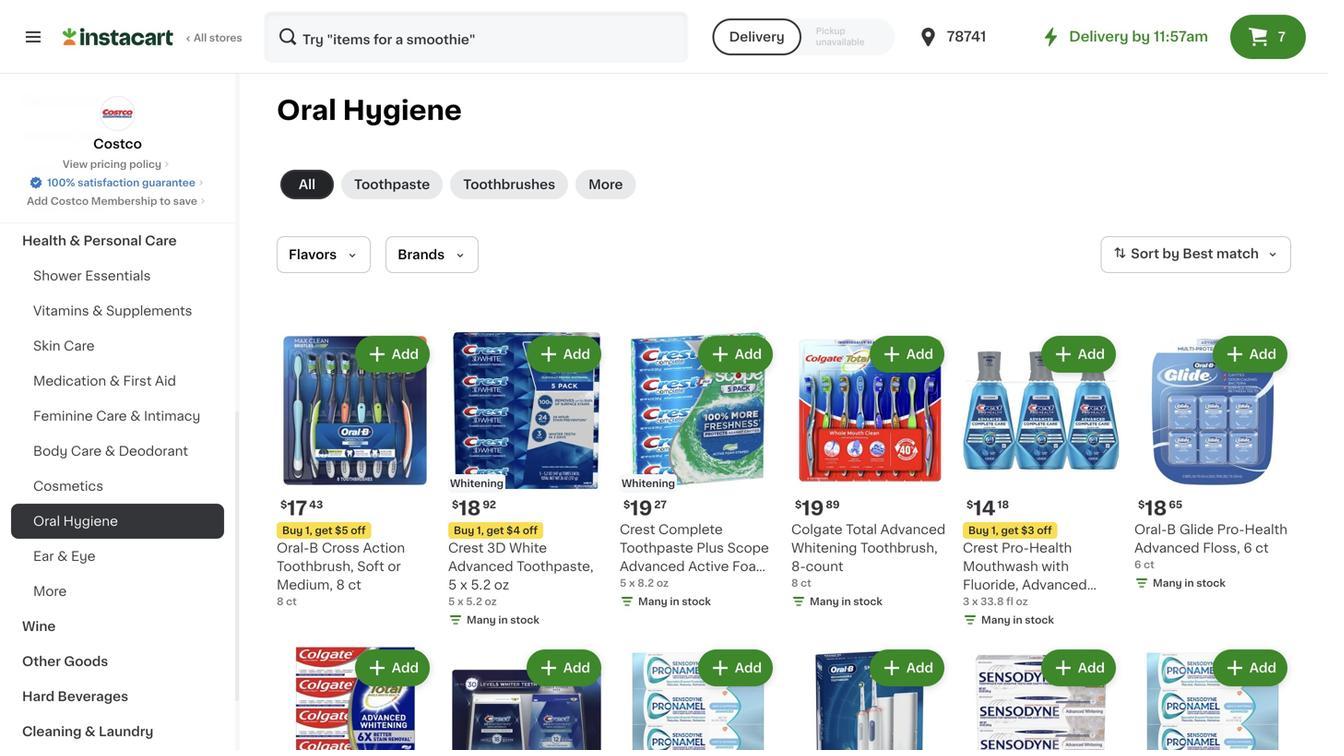 Task type: locate. For each thing, give the bounding box(es) containing it.
stock down active
[[682, 597, 711, 607]]

1 horizontal spatial off
[[523, 526, 538, 536]]

many down count
[[810, 597, 840, 607]]

1 vertical spatial 5.2
[[466, 597, 483, 607]]

goods
[[64, 199, 109, 212], [64, 655, 108, 668]]

goods for other goods
[[64, 655, 108, 668]]

care right skin
[[64, 340, 95, 353]]

8 down medium,
[[277, 597, 284, 607]]

toothbrush, inside oral-b cross action toothbrush, soft or medium, 8 ct 8 ct
[[277, 560, 354, 573]]

toothpaste up 5 x 8.2 oz on the bottom
[[620, 542, 694, 555]]

$ inside $ 19 89
[[796, 500, 802, 510]]

membership
[[91, 196, 157, 206]]

many in stock down crest 3d white advanced toothpaste, 5 x 5.2 oz 5 x 5.2 oz
[[467, 615, 540, 625]]

vitamins & supplements link
[[11, 293, 224, 329]]

1 vertical spatial oz,
[[964, 616, 982, 628]]

$ inside $ 14 18
[[967, 500, 974, 510]]

1 horizontal spatial oz,
[[964, 616, 982, 628]]

care inside health & personal care 'link'
[[145, 234, 177, 247]]

$ 14 18
[[967, 499, 1010, 518]]

all up flavors
[[299, 178, 316, 191]]

best
[[1183, 248, 1214, 260]]

many down 3 x 33.8 fl oz
[[982, 615, 1011, 625]]

in
[[1185, 578, 1195, 588], [670, 597, 680, 607], [842, 597, 851, 607], [499, 615, 508, 625], [1014, 615, 1023, 625]]

ct down 3 x 33.8 fl oz
[[997, 616, 1011, 628]]

0 horizontal spatial whitening
[[450, 479, 504, 489]]

2 $ from the left
[[452, 500, 459, 510]]

ct down foam,
[[732, 579, 745, 592]]

18 for $ 18 65
[[1146, 499, 1168, 518]]

feminine care & intimacy link
[[11, 399, 224, 434]]

& inside medication & first aid link
[[110, 375, 120, 388]]

stock for $ 19 89
[[854, 597, 883, 607]]

2 horizontal spatial health
[[1245, 523, 1288, 536]]

3 1, from the left
[[992, 526, 999, 536]]

8.2
[[638, 578, 655, 588], [674, 579, 695, 592]]

ct down $ 18 65
[[1145, 560, 1155, 570]]

toothbrush, up medium,
[[277, 560, 354, 573]]

pro- inside crest pro-health mouthwash with fluoride, advanced complete care, 33.8 fl oz, 3 ct
[[1002, 542, 1030, 555]]

view
[[63, 159, 88, 169]]

3
[[964, 597, 970, 607], [986, 616, 994, 628]]

43
[[309, 500, 323, 510]]

1 horizontal spatial crest
[[620, 523, 656, 536]]

& inside health & personal care 'link'
[[70, 234, 80, 247]]

hygiene up toothpaste link
[[343, 97, 462, 124]]

oral- down buy 1, get $5 off
[[277, 542, 309, 555]]

0 horizontal spatial get
[[315, 526, 333, 536]]

$ up buy 1, get $3 off
[[967, 500, 974, 510]]

3 down 3 x 33.8 fl oz
[[986, 616, 994, 628]]

beer & cider link
[[11, 118, 224, 153]]

0 horizontal spatial toothbrush,
[[277, 560, 354, 573]]

2 horizontal spatial get
[[1002, 526, 1019, 536]]

get up the 3d
[[487, 526, 504, 536]]

complete up plus in the bottom right of the page
[[659, 523, 723, 536]]

1 vertical spatial costco
[[51, 196, 89, 206]]

instacart logo image
[[63, 26, 174, 48]]

1 horizontal spatial 8.2
[[674, 579, 695, 592]]

hygiene inside "link"
[[63, 515, 118, 528]]

1 goods from the top
[[64, 199, 109, 212]]

get for 14
[[1002, 526, 1019, 536]]

& for first
[[110, 375, 120, 388]]

goods down satisfaction
[[64, 199, 109, 212]]

0 horizontal spatial crest
[[449, 542, 484, 555]]

pro- down buy 1, get $3 off
[[1002, 542, 1030, 555]]

1 vertical spatial 6
[[1135, 560, 1142, 570]]

& inside ear & eye link
[[57, 550, 68, 563]]

fl inside crest pro-health mouthwash with fluoride, advanced complete care, 33.8 fl oz, 3 ct
[[1101, 597, 1109, 610]]

off for 17
[[351, 526, 366, 536]]

None search field
[[264, 11, 689, 63]]

oral
[[277, 97, 337, 124], [33, 515, 60, 528]]

all left stores in the left of the page
[[194, 33, 207, 43]]

toothbrush, for advanced
[[861, 542, 938, 555]]

crest
[[620, 523, 656, 536], [449, 542, 484, 555], [964, 542, 999, 555]]

advanced inside crest pro-health mouthwash with fluoride, advanced complete care, 33.8 fl oz, 3 ct
[[1023, 579, 1088, 592]]

1 vertical spatial more link
[[11, 574, 224, 609]]

0 horizontal spatial oz,
[[698, 579, 717, 592]]

wine
[[22, 620, 56, 633]]

2 19 from the left
[[802, 499, 825, 518]]

costco inside "link"
[[51, 196, 89, 206]]

cleaning & laundry link
[[11, 714, 224, 749]]

2 horizontal spatial crest
[[964, 542, 999, 555]]

6 right the floss,
[[1244, 542, 1253, 555]]

advanced down "with"
[[1023, 579, 1088, 592]]

crest down $ 19 27
[[620, 523, 656, 536]]

cross
[[322, 542, 360, 555]]

1 get from the left
[[315, 526, 333, 536]]

body
[[33, 445, 68, 458]]

costco link
[[93, 96, 142, 153]]

toothpaste up brands
[[354, 178, 430, 191]]

many in stock
[[1154, 578, 1226, 588], [639, 597, 711, 607], [810, 597, 883, 607], [467, 615, 540, 625], [982, 615, 1055, 625]]

by for sort
[[1163, 248, 1180, 260]]

2 get from the left
[[487, 526, 504, 536]]

2 horizontal spatial buy
[[969, 526, 990, 536]]

& right beer
[[57, 129, 67, 142]]

5 $ from the left
[[967, 500, 974, 510]]

1, down $ 14 18
[[992, 526, 999, 536]]

0 horizontal spatial b
[[309, 542, 319, 555]]

to
[[160, 196, 171, 206]]

$ up 'colgate'
[[796, 500, 802, 510]]

2 1, from the left
[[477, 526, 484, 536]]

1 horizontal spatial health
[[1030, 542, 1073, 555]]

complete inside crest complete toothpaste plus scope advanced active foam, striped, 8.2 oz, 5 ct
[[659, 523, 723, 536]]

many in stock down oral-b glide pro-health advanced floss, 6 ct 6 ct
[[1154, 578, 1226, 588]]

2 horizontal spatial 18
[[1146, 499, 1168, 518]]

1 vertical spatial all
[[299, 178, 316, 191]]

5.2
[[471, 579, 491, 592], [466, 597, 483, 607]]

0 vertical spatial more
[[589, 178, 623, 191]]

0 horizontal spatial costco
[[51, 196, 89, 206]]

33.8 inside crest pro-health mouthwash with fluoride, advanced complete care, 33.8 fl oz, 3 ct
[[1069, 597, 1098, 610]]

intimacy
[[144, 410, 201, 423]]

ct down 8-
[[801, 578, 812, 588]]

in down 3 x 33.8 fl oz
[[1014, 615, 1023, 625]]

0 horizontal spatial 1,
[[305, 526, 313, 536]]

care inside body care & deodorant link
[[71, 445, 102, 458]]

complete
[[659, 523, 723, 536], [964, 597, 1028, 610]]

1 horizontal spatial 1,
[[477, 526, 484, 536]]

0 vertical spatial pro-
[[1218, 523, 1245, 536]]

by left 11:57am
[[1133, 30, 1151, 43]]

1 1, from the left
[[305, 526, 313, 536]]

brands button
[[386, 236, 479, 273]]

2 horizontal spatial whitening
[[792, 542, 858, 555]]

floral
[[22, 59, 59, 72]]

by right sort
[[1163, 248, 1180, 260]]

many in stock down striped,
[[639, 597, 711, 607]]

0 horizontal spatial oral
[[33, 515, 60, 528]]

1 vertical spatial complete
[[964, 597, 1028, 610]]

19
[[631, 499, 653, 518], [802, 499, 825, 518]]

1 horizontal spatial by
[[1163, 248, 1180, 260]]

crest inside crest 3d white advanced toothpaste, 5 x 5.2 oz 5 x 5.2 oz
[[449, 542, 484, 555]]

shower
[[33, 269, 82, 282]]

oz, down 3 x 33.8 fl oz
[[964, 616, 982, 628]]

$ left 65
[[1139, 500, 1146, 510]]

0 horizontal spatial by
[[1133, 30, 1151, 43]]

7 button
[[1231, 15, 1307, 59]]

health down the paper
[[22, 234, 66, 247]]

0 horizontal spatial 3
[[964, 597, 970, 607]]

more
[[589, 178, 623, 191], [33, 585, 67, 598]]

by inside field
[[1163, 248, 1180, 260]]

stock down colgate total advanced whitening toothbrush, 8-count 8 ct on the right of page
[[854, 597, 883, 607]]

skin
[[33, 340, 60, 353]]

3 off from the left
[[1038, 526, 1053, 536]]

8 right medium,
[[336, 579, 345, 592]]

18 left 65
[[1146, 499, 1168, 518]]

stock inside product group
[[1026, 615, 1055, 625]]

toothbrush, for cross
[[277, 560, 354, 573]]

health inside oral-b glide pro-health advanced floss, 6 ct 6 ct
[[1245, 523, 1288, 536]]

many down crest 3d white advanced toothpaste, 5 x 5.2 oz 5 x 5.2 oz
[[467, 615, 496, 625]]

paper
[[22, 199, 61, 212]]

$ inside $ 18 65
[[1139, 500, 1146, 510]]

0 horizontal spatial oral-
[[277, 542, 309, 555]]

$ inside "$ 17 43"
[[281, 500, 287, 510]]

1 horizontal spatial delivery
[[1070, 30, 1129, 43]]

pro- up the floss,
[[1218, 523, 1245, 536]]

19 left the 89
[[802, 499, 825, 518]]

1 horizontal spatial oral
[[277, 97, 337, 124]]

1 vertical spatial toothpaste
[[620, 542, 694, 555]]

toothbrush, inside colgate total advanced whitening toothbrush, 8-count 8 ct
[[861, 542, 938, 555]]

& for personal
[[70, 234, 80, 247]]

view pricing policy
[[63, 159, 162, 169]]

$ left 43
[[281, 500, 287, 510]]

3 down fluoride,
[[964, 597, 970, 607]]

whitening up 27
[[622, 479, 676, 489]]

oral-b cross action toothbrush, soft or medium, 8 ct 8 ct
[[277, 542, 405, 607]]

get left $3
[[1002, 526, 1019, 536]]

care,
[[1031, 597, 1065, 610]]

& inside vitamins & supplements "link"
[[92, 305, 103, 317]]

0 horizontal spatial oral hygiene
[[33, 515, 118, 528]]

many in stock down count
[[810, 597, 883, 607]]

b down $ 18 65
[[1168, 523, 1177, 536]]

33.8 down fluoride,
[[981, 597, 1005, 607]]

6 down $ 18 65
[[1135, 560, 1142, 570]]

1 vertical spatial oral-
[[277, 542, 309, 555]]

care inside the feminine care & intimacy link
[[96, 410, 127, 423]]

essentials
[[85, 269, 151, 282]]

whitening
[[450, 479, 504, 489], [622, 479, 676, 489], [792, 542, 858, 555]]

0 horizontal spatial all
[[194, 33, 207, 43]]

0 vertical spatial health
[[22, 234, 66, 247]]

1 vertical spatial oral
[[33, 515, 60, 528]]

0 vertical spatial oral-
[[1135, 523, 1168, 536]]

oral inside "link"
[[33, 515, 60, 528]]

0 vertical spatial more link
[[576, 170, 636, 199]]

oral hygiene down cosmetics
[[33, 515, 118, 528]]

1 vertical spatial toothbrush,
[[277, 560, 354, 573]]

1, for 14
[[992, 526, 999, 536]]

add costco membership to save
[[27, 196, 197, 206]]

$ inside $ 19 27
[[624, 500, 631, 510]]

1, down "$ 17 43"
[[305, 526, 313, 536]]

0 vertical spatial complete
[[659, 523, 723, 536]]

oral hygiene link
[[11, 504, 224, 539]]

care right body
[[71, 445, 102, 458]]

stock
[[1197, 578, 1226, 588], [682, 597, 711, 607], [854, 597, 883, 607], [511, 615, 540, 625], [1026, 615, 1055, 625]]

hard beverages
[[22, 690, 128, 703]]

floss,
[[1204, 542, 1241, 555]]

delivery inside button
[[730, 30, 785, 43]]

oral- down $ 18 65
[[1135, 523, 1168, 536]]

buy for 14
[[969, 526, 990, 536]]

crest inside crest pro-health mouthwash with fluoride, advanced complete care, 33.8 fl oz, 3 ct
[[964, 542, 999, 555]]

liquor link
[[11, 153, 224, 188]]

add inside "link"
[[27, 196, 48, 206]]

33.8 right care,
[[1069, 597, 1098, 610]]

3 buy from the left
[[969, 526, 990, 536]]

0 vertical spatial by
[[1133, 30, 1151, 43]]

b
[[1168, 523, 1177, 536], [309, 542, 319, 555]]

health & personal care
[[22, 234, 177, 247]]

oral- inside oral-b glide pro-health advanced floss, 6 ct 6 ct
[[1135, 523, 1168, 536]]

stock down care,
[[1026, 615, 1055, 625]]

6 $ from the left
[[1139, 500, 1146, 510]]

b inside oral-b glide pro-health advanced floss, 6 ct 6 ct
[[1168, 523, 1177, 536]]

other goods link
[[11, 644, 224, 679]]

action
[[363, 542, 405, 555]]

delivery for delivery
[[730, 30, 785, 43]]

0 vertical spatial oral hygiene
[[277, 97, 462, 124]]

cosmetics
[[33, 480, 103, 493]]

off for 18
[[523, 526, 538, 536]]

care down to
[[145, 234, 177, 247]]

total
[[846, 523, 878, 536]]

0 horizontal spatial 19
[[631, 499, 653, 518]]

product group containing 14
[[964, 332, 1120, 631]]

oral- inside oral-b cross action toothbrush, soft or medium, 8 ct 8 ct
[[277, 542, 309, 555]]

& down "paper goods" on the top left of page
[[70, 234, 80, 247]]

0 horizontal spatial pro-
[[1002, 542, 1030, 555]]

b inside oral-b cross action toothbrush, soft or medium, 8 ct 8 ct
[[309, 542, 319, 555]]

toothpaste
[[354, 178, 430, 191], [620, 542, 694, 555]]

0 vertical spatial b
[[1168, 523, 1177, 536]]

aid
[[155, 375, 176, 388]]

off right $4
[[523, 526, 538, 536]]

3 get from the left
[[1002, 526, 1019, 536]]

1 horizontal spatial oral-
[[1135, 523, 1168, 536]]

3d
[[487, 542, 506, 555]]

care up body care & deodorant
[[96, 410, 127, 423]]

product group containing 17
[[277, 332, 434, 609]]

1 horizontal spatial toothpaste
[[620, 542, 694, 555]]

1 horizontal spatial costco
[[93, 138, 142, 150]]

b down buy 1, get $5 off
[[309, 542, 319, 555]]

19 left 27
[[631, 499, 653, 518]]

& inside body care & deodorant link
[[105, 445, 115, 458]]

toothbrush, down "total"
[[861, 542, 938, 555]]

glide
[[1180, 523, 1215, 536]]

oral up ear
[[33, 515, 60, 528]]

1 horizontal spatial whitening
[[622, 479, 676, 489]]

many in stock for $ 19 89
[[810, 597, 883, 607]]

0 horizontal spatial more link
[[11, 574, 224, 609]]

body care & deodorant link
[[11, 434, 224, 469]]

fluoride,
[[964, 579, 1019, 592]]

supplements
[[106, 305, 192, 317]]

b for cross
[[309, 542, 319, 555]]

care inside the "skin care" link
[[64, 340, 95, 353]]

oral hygiene inside oral hygiene "link"
[[33, 515, 118, 528]]

1 vertical spatial by
[[1163, 248, 1180, 260]]

18 left 92 at the left bottom of the page
[[459, 499, 481, 518]]

oral- for cross
[[277, 542, 309, 555]]

1 $ from the left
[[281, 500, 287, 510]]

stock for $ 19 27
[[682, 597, 711, 607]]

2 buy from the left
[[454, 526, 475, 536]]

0 horizontal spatial off
[[351, 526, 366, 536]]

& down the first
[[130, 410, 141, 423]]

4 $ from the left
[[796, 500, 802, 510]]

get for 17
[[315, 526, 333, 536]]

$ inside $ 18 92
[[452, 500, 459, 510]]

0 horizontal spatial toothpaste
[[354, 178, 430, 191]]

get left the $5
[[315, 526, 333, 536]]

add button
[[357, 338, 428, 371], [529, 338, 600, 371], [700, 338, 772, 371], [872, 338, 943, 371], [1044, 338, 1115, 371], [1215, 338, 1287, 371], [357, 652, 428, 685], [529, 652, 600, 685], [700, 652, 772, 685], [872, 652, 943, 685], [1044, 652, 1115, 685], [1215, 652, 1287, 685]]

oz, inside crest pro-health mouthwash with fluoride, advanced complete care, 33.8 fl oz, 3 ct
[[964, 616, 982, 628]]

2 off from the left
[[523, 526, 538, 536]]

advanced right "total"
[[881, 523, 946, 536]]

costco down 100%
[[51, 196, 89, 206]]

soft
[[357, 560, 385, 573]]

flavors
[[289, 248, 337, 261]]

0 horizontal spatial health
[[22, 234, 66, 247]]

0 vertical spatial toothbrush,
[[861, 542, 938, 555]]

1 horizontal spatial 8
[[336, 579, 345, 592]]

1 horizontal spatial all
[[299, 178, 316, 191]]

1, for 18
[[477, 526, 484, 536]]

health inside health & personal care 'link'
[[22, 234, 66, 247]]

0 horizontal spatial delivery
[[730, 30, 785, 43]]

crest left the 3d
[[449, 542, 484, 555]]

& inside 'beer & cider' link
[[57, 129, 67, 142]]

crest up mouthwash
[[964, 542, 999, 555]]

1 vertical spatial 3
[[986, 616, 994, 628]]

buy 1, get $4 off
[[454, 526, 538, 536]]

guarantee
[[142, 178, 196, 188]]

$ for $ 18 65
[[1139, 500, 1146, 510]]

0 vertical spatial oz,
[[698, 579, 717, 592]]

19 for $ 19 27
[[631, 499, 653, 518]]

all for all stores
[[194, 33, 207, 43]]

1 vertical spatial pro-
[[1002, 542, 1030, 555]]

0 horizontal spatial buy
[[282, 526, 303, 536]]

0 vertical spatial hygiene
[[343, 97, 462, 124]]

1, for 17
[[305, 526, 313, 536]]

18 for $ 18 92
[[459, 499, 481, 518]]

in down striped,
[[670, 597, 680, 607]]

costco up "view pricing policy" link
[[93, 138, 142, 150]]

advanced up 5 x 8.2 oz on the bottom
[[620, 560, 685, 573]]

stock down the floss,
[[1197, 578, 1226, 588]]

feminine care & intimacy
[[33, 410, 201, 423]]

2 vertical spatial health
[[1030, 542, 1073, 555]]

1 vertical spatial health
[[1245, 523, 1288, 536]]

1 vertical spatial hygiene
[[63, 515, 118, 528]]

many down striped,
[[639, 597, 668, 607]]

2 horizontal spatial 1,
[[992, 526, 999, 536]]

oral hygiene
[[277, 97, 462, 124], [33, 515, 118, 528]]

1 vertical spatial oral hygiene
[[33, 515, 118, 528]]

shower essentials link
[[11, 258, 224, 293]]

2 goods from the top
[[64, 655, 108, 668]]

whitening up 92 at the left bottom of the page
[[450, 479, 504, 489]]

0 horizontal spatial complete
[[659, 523, 723, 536]]

1 horizontal spatial 19
[[802, 499, 825, 518]]

oral hygiene up toothpaste link
[[277, 97, 462, 124]]

oral up all link
[[277, 97, 337, 124]]

health right glide
[[1245, 523, 1288, 536]]

crest 3d white advanced toothpaste, 5 x 5.2 oz 5 x 5.2 oz
[[449, 542, 594, 607]]

1 horizontal spatial pro-
[[1218, 523, 1245, 536]]

health up "with"
[[1030, 542, 1073, 555]]

3 $ from the left
[[624, 500, 631, 510]]

goods up the beverages
[[64, 655, 108, 668]]

5.2 down buy 1, get $4 off
[[466, 597, 483, 607]]

off
[[351, 526, 366, 536], [523, 526, 538, 536], [1038, 526, 1053, 536]]

17
[[287, 499, 307, 518]]

complete down fluoride,
[[964, 597, 1028, 610]]

eye
[[71, 550, 96, 563]]

buy down 14
[[969, 526, 990, 536]]

1 19 from the left
[[631, 499, 653, 518]]

many down oral-b glide pro-health advanced floss, 6 ct 6 ct
[[1154, 578, 1183, 588]]

0 vertical spatial all
[[194, 33, 207, 43]]

colgate total advanced whitening toothbrush, 8-count 8 ct
[[792, 523, 946, 588]]

delivery button
[[713, 18, 802, 55]]

78741
[[947, 30, 987, 43]]

0 horizontal spatial hygiene
[[63, 515, 118, 528]]

ct inside crest complete toothpaste plus scope advanced active foam, striped, 8.2 oz, 5 ct
[[732, 579, 745, 592]]

advanced down glide
[[1135, 542, 1200, 555]]

crest inside crest complete toothpaste plus scope advanced active foam, striped, 8.2 oz, 5 ct
[[620, 523, 656, 536]]

1, down $ 18 92
[[477, 526, 484, 536]]

product group
[[277, 332, 434, 609], [449, 332, 605, 631], [620, 332, 777, 613], [792, 332, 949, 613], [964, 332, 1120, 631], [1135, 332, 1292, 594], [277, 646, 434, 750], [449, 646, 605, 750], [620, 646, 777, 750], [792, 646, 949, 750], [964, 646, 1120, 750], [1135, 646, 1292, 750]]

2 horizontal spatial 8
[[792, 578, 799, 588]]

1 horizontal spatial toothbrush,
[[861, 542, 938, 555]]

1 vertical spatial goods
[[64, 655, 108, 668]]

Best match Sort by field
[[1101, 236, 1292, 273]]

fl down fluoride,
[[1007, 597, 1014, 607]]

active
[[689, 560, 729, 573]]

0 vertical spatial goods
[[64, 199, 109, 212]]

in down oral-b glide pro-health advanced floss, 6 ct 6 ct
[[1185, 578, 1195, 588]]

crest for crest pro-health mouthwash with fluoride, advanced complete care, 33.8 fl oz, 3 ct
[[964, 542, 999, 555]]

1 horizontal spatial complete
[[964, 597, 1028, 610]]

ct inside crest pro-health mouthwash with fluoride, advanced complete care, 33.8 fl oz, 3 ct
[[997, 616, 1011, 628]]

vitamins
[[33, 305, 89, 317]]

mouthwash
[[964, 560, 1039, 573]]

1 off from the left
[[351, 526, 366, 536]]

& inside cleaning & laundry link
[[85, 725, 96, 738]]

1 horizontal spatial more
[[589, 178, 623, 191]]

oz, down active
[[698, 579, 717, 592]]

1 vertical spatial more
[[33, 585, 67, 598]]

1 buy from the left
[[282, 526, 303, 536]]

& for laundry
[[85, 725, 96, 738]]

0 vertical spatial oral
[[277, 97, 337, 124]]

advanced inside crest 3d white advanced toothpaste, 5 x 5.2 oz 5 x 5.2 oz
[[449, 560, 514, 573]]

oz, inside crest complete toothpaste plus scope advanced active foam, striped, 8.2 oz, 5 ct
[[698, 579, 717, 592]]

& down feminine care & intimacy
[[105, 445, 115, 458]]

all for all
[[299, 178, 316, 191]]

$ left 92 at the left bottom of the page
[[452, 500, 459, 510]]

0 vertical spatial costco
[[93, 138, 142, 150]]

18 right 14
[[998, 500, 1010, 510]]

5.2 down the 3d
[[471, 579, 491, 592]]



Task type: describe. For each thing, give the bounding box(es) containing it.
Search field
[[266, 13, 687, 61]]

match
[[1217, 248, 1260, 260]]

toothpaste,
[[517, 560, 594, 573]]

18 inside $ 14 18
[[998, 500, 1010, 510]]

save
[[173, 196, 197, 206]]

0 vertical spatial 5.2
[[471, 579, 491, 592]]

cider
[[71, 129, 107, 142]]

& for supplements
[[92, 305, 103, 317]]

with
[[1042, 560, 1070, 573]]

or
[[388, 560, 401, 573]]

white
[[510, 542, 547, 555]]

1 horizontal spatial more link
[[576, 170, 636, 199]]

$ for $ 17 43
[[281, 500, 287, 510]]

skin care
[[33, 340, 95, 353]]

floral link
[[11, 48, 224, 83]]

$ 19 89
[[796, 499, 840, 518]]

off for 14
[[1038, 526, 1053, 536]]

ear
[[33, 550, 54, 563]]

100%
[[47, 178, 75, 188]]

all stores
[[194, 33, 242, 43]]

buy for 17
[[282, 526, 303, 536]]

whitening for crest 3d white advanced toothpaste, 5 x 5.2 oz
[[450, 479, 504, 489]]

laundry
[[99, 725, 154, 738]]

whitening inside colgate total advanced whitening toothbrush, 8-count 8 ct
[[792, 542, 858, 555]]

1 horizontal spatial oral hygiene
[[277, 97, 462, 124]]

plus
[[697, 542, 724, 555]]

medication
[[33, 375, 106, 388]]

ct inside colgate total advanced whitening toothbrush, 8-count 8 ct
[[801, 578, 812, 588]]

feminine
[[33, 410, 93, 423]]

toothpaste inside crest complete toothpaste plus scope advanced active foam, striped, 8.2 oz, 5 ct
[[620, 542, 694, 555]]

striped,
[[620, 579, 671, 592]]

65
[[1170, 500, 1183, 510]]

0 vertical spatial 3
[[964, 597, 970, 607]]

satisfaction
[[78, 178, 140, 188]]

ct down soft
[[348, 579, 362, 592]]

advanced inside oral-b glide pro-health advanced floss, 6 ct 6 ct
[[1135, 542, 1200, 555]]

& for eye
[[57, 550, 68, 563]]

scope
[[728, 542, 769, 555]]

by for delivery
[[1133, 30, 1151, 43]]

78741 button
[[918, 11, 1029, 63]]

0 vertical spatial 6
[[1244, 542, 1253, 555]]

hard beverages link
[[11, 679, 224, 714]]

many for $ 18 65
[[1154, 578, 1183, 588]]

$4
[[507, 526, 521, 536]]

oral-b glide pro-health advanced floss, 6 ct 6 ct
[[1135, 523, 1288, 570]]

paper goods link
[[11, 188, 224, 223]]

goods for paper goods
[[64, 199, 109, 212]]

many in stock for $ 19 27
[[639, 597, 711, 607]]

0 vertical spatial toothpaste
[[354, 178, 430, 191]]

$ 17 43
[[281, 499, 323, 518]]

care for body
[[71, 445, 102, 458]]

whitening for crest complete toothpaste plus scope advanced active foam, striped, 8.2 oz, 5 ct
[[622, 479, 676, 489]]

3 inside crest pro-health mouthwash with fluoride, advanced complete care, 33.8 fl oz, 3 ct
[[986, 616, 994, 628]]

many for $ 19 89
[[810, 597, 840, 607]]

8 inside colgate total advanced whitening toothbrush, 8-count 8 ct
[[792, 578, 799, 588]]

100% satisfaction guarantee button
[[29, 172, 207, 190]]

beverages
[[58, 690, 128, 703]]

paper goods
[[22, 199, 109, 212]]

beer & cider
[[22, 129, 107, 142]]

b for glide
[[1168, 523, 1177, 536]]

$ for $ 14 18
[[967, 500, 974, 510]]

in for $ 18 65
[[1185, 578, 1195, 588]]

89
[[826, 500, 840, 510]]

in for $ 19 27
[[670, 597, 680, 607]]

stock for $ 18 65
[[1197, 578, 1226, 588]]

medication & first aid
[[33, 375, 176, 388]]

shower essentials
[[33, 269, 151, 282]]

service type group
[[713, 18, 896, 55]]

many in stock for $ 18 65
[[1154, 578, 1226, 588]]

electronics link
[[11, 83, 224, 118]]

liquor
[[22, 164, 65, 177]]

ear & eye link
[[11, 539, 224, 574]]

care for skin
[[64, 340, 95, 353]]

buy for 18
[[454, 526, 475, 536]]

ear & eye
[[33, 550, 96, 563]]

toothpaste link
[[341, 170, 443, 199]]

0 horizontal spatial 6
[[1135, 560, 1142, 570]]

delivery for delivery by 11:57am
[[1070, 30, 1129, 43]]

0 horizontal spatial 8.2
[[638, 578, 655, 588]]

delivery by 11:57am link
[[1040, 26, 1209, 48]]

& for cider
[[57, 129, 67, 142]]

$ for $ 19 89
[[796, 500, 802, 510]]

x inside product group
[[973, 597, 979, 607]]

first
[[123, 375, 152, 388]]

sort by
[[1132, 248, 1180, 260]]

0 horizontal spatial 8
[[277, 597, 284, 607]]

all stores link
[[63, 11, 244, 63]]

100% satisfaction guarantee
[[47, 178, 196, 188]]

advanced inside crest complete toothpaste plus scope advanced active foam, striped, 8.2 oz, 5 ct
[[620, 560, 685, 573]]

ct down medium,
[[286, 597, 297, 607]]

$ for $ 19 27
[[624, 500, 631, 510]]

many for $ 19 27
[[639, 597, 668, 607]]

other
[[22, 655, 61, 668]]

14
[[974, 499, 996, 518]]

electronics
[[22, 94, 98, 107]]

foam,
[[733, 560, 772, 573]]

complete inside crest pro-health mouthwash with fluoride, advanced complete care, 33.8 fl oz, 3 ct
[[964, 597, 1028, 610]]

5 x 8.2 oz
[[620, 578, 669, 588]]

hard
[[22, 690, 55, 703]]

in for $ 19 89
[[842, 597, 851, 607]]

$ 18 92
[[452, 499, 497, 518]]

advanced inside colgate total advanced whitening toothbrush, 8-count 8 ct
[[881, 523, 946, 536]]

3 x 33.8 fl oz
[[964, 597, 1029, 607]]

8.2 inside crest complete toothpaste plus scope advanced active foam, striped, 8.2 oz, 5 ct
[[674, 579, 695, 592]]

stock down crest 3d white advanced toothpaste, 5 x 5.2 oz 5 x 5.2 oz
[[511, 615, 540, 625]]

get for 18
[[487, 526, 504, 536]]

in down crest 3d white advanced toothpaste, 5 x 5.2 oz 5 x 5.2 oz
[[499, 615, 508, 625]]

ct right the floss,
[[1256, 542, 1270, 555]]

8-
[[792, 560, 806, 573]]

many in stock down 3 x 33.8 fl oz
[[982, 615, 1055, 625]]

92
[[483, 500, 497, 510]]

crest for crest complete toothpaste plus scope advanced active foam, striped, 8.2 oz, 5 ct
[[620, 523, 656, 536]]

sort
[[1132, 248, 1160, 260]]

& inside the feminine care & intimacy link
[[130, 410, 141, 423]]

buy 1, get $5 off
[[282, 526, 366, 536]]

costco logo image
[[100, 96, 135, 131]]

19 for $ 19 89
[[802, 499, 825, 518]]

many inside product group
[[982, 615, 1011, 625]]

0 horizontal spatial fl
[[1007, 597, 1014, 607]]

crest pro-health mouthwash with fluoride, advanced complete care, 33.8 fl oz, 3 ct
[[964, 542, 1109, 628]]

health inside crest pro-health mouthwash with fluoride, advanced complete care, 33.8 fl oz, 3 ct
[[1030, 542, 1073, 555]]

$ for $ 18 92
[[452, 500, 459, 510]]

$5
[[335, 526, 349, 536]]

pro- inside oral-b glide pro-health advanced floss, 6 ct 6 ct
[[1218, 523, 1245, 536]]

best match
[[1183, 248, 1260, 260]]

toothbrushes link
[[451, 170, 569, 199]]

crest for crest 3d white advanced toothpaste, 5 x 5.2 oz 5 x 5.2 oz
[[449, 542, 484, 555]]

policy
[[129, 159, 162, 169]]

crest complete toothpaste plus scope advanced active foam, striped, 8.2 oz, 5 ct
[[620, 523, 772, 592]]

$ 19 27
[[624, 499, 667, 518]]

care for feminine
[[96, 410, 127, 423]]

7
[[1279, 30, 1287, 43]]

$3
[[1022, 526, 1035, 536]]

buy 1, get $3 off
[[969, 526, 1053, 536]]

colgate
[[792, 523, 843, 536]]

5 inside crest complete toothpaste plus scope advanced active foam, striped, 8.2 oz, 5 ct
[[720, 579, 729, 592]]

$ 18 65
[[1139, 499, 1183, 518]]

oral- for glide
[[1135, 523, 1168, 536]]

beer
[[22, 129, 53, 142]]

pricing
[[90, 159, 127, 169]]

0 horizontal spatial more
[[33, 585, 67, 598]]

0 horizontal spatial 33.8
[[981, 597, 1005, 607]]

1 horizontal spatial hygiene
[[343, 97, 462, 124]]

cleaning
[[22, 725, 82, 738]]

view pricing policy link
[[63, 157, 173, 172]]

vitamins & supplements
[[33, 305, 192, 317]]

wine link
[[11, 609, 224, 644]]



Task type: vqa. For each thing, say whether or not it's contained in the screenshot.
Body Care & Deodorant link
yes



